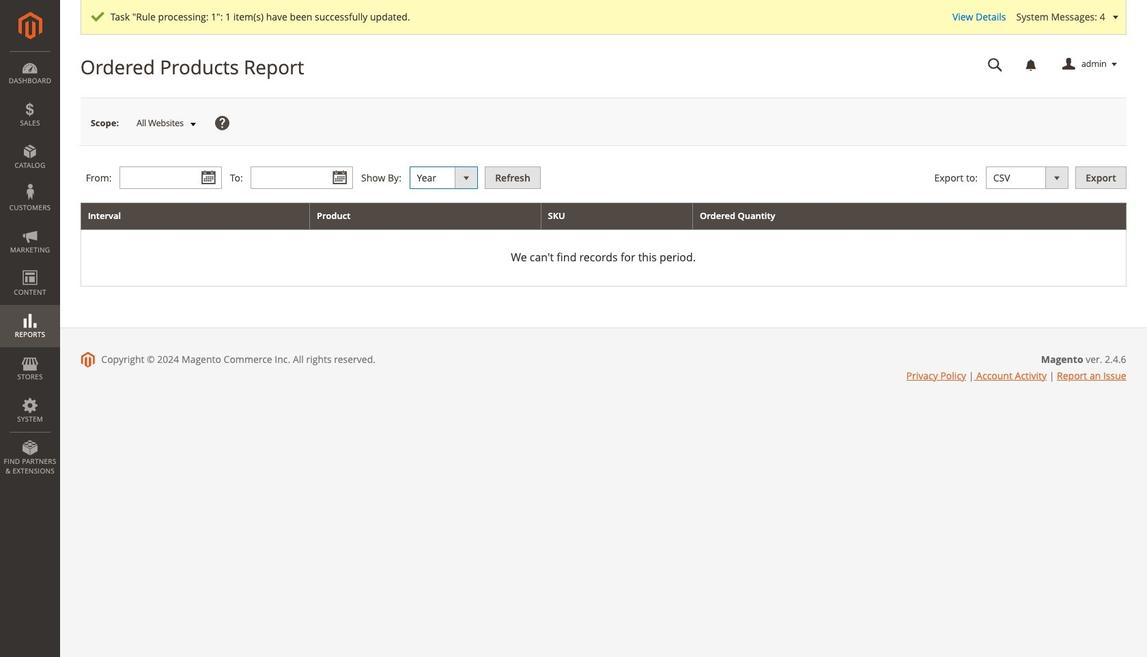 Task type: locate. For each thing, give the bounding box(es) containing it.
magento admin panel image
[[18, 12, 42, 40]]

menu bar
[[0, 51, 60, 483]]

None text field
[[251, 167, 353, 189]]

None text field
[[979, 53, 1013, 77], [120, 167, 222, 189], [979, 53, 1013, 77], [120, 167, 222, 189]]



